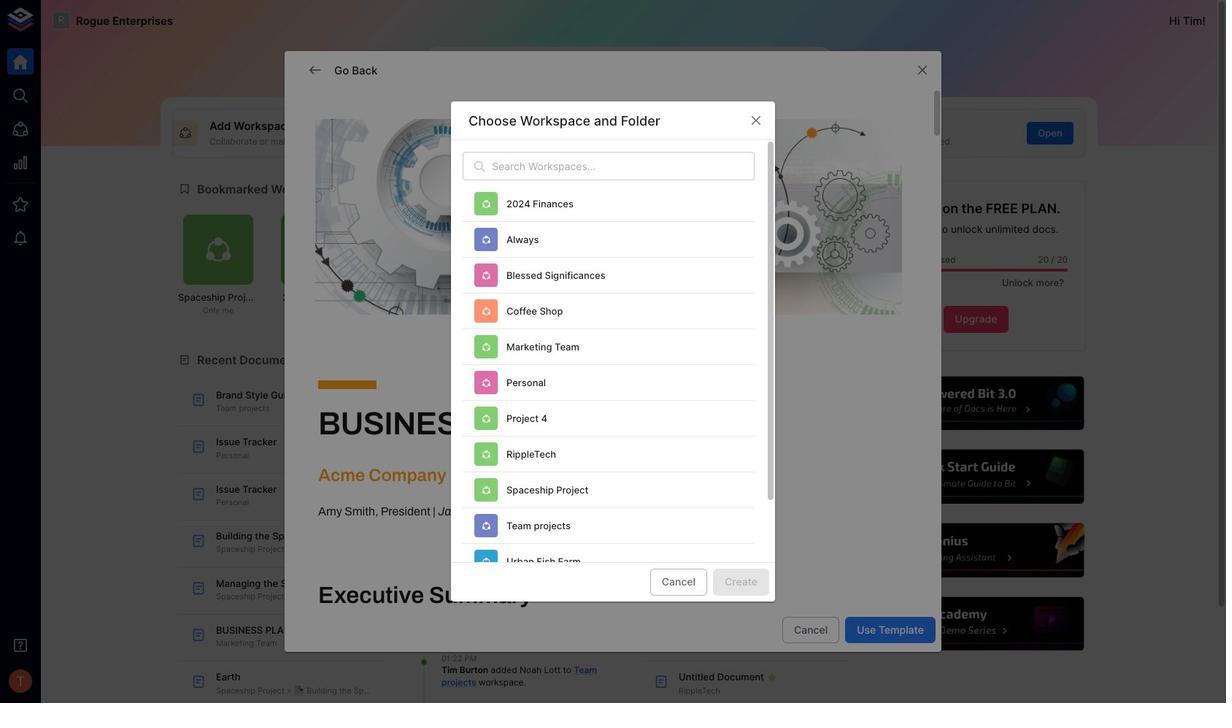 Task type: describe. For each thing, give the bounding box(es) containing it.
4 help image from the top
[[867, 595, 1086, 653]]

1 help image from the top
[[867, 374, 1086, 432]]

3 help image from the top
[[867, 521, 1086, 579]]



Task type: vqa. For each thing, say whether or not it's contained in the screenshot.
Offer Letter image
no



Task type: locate. For each thing, give the bounding box(es) containing it.
dialog
[[285, 51, 942, 703], [451, 102, 775, 622]]

2 help image from the top
[[867, 448, 1086, 506]]

help image
[[867, 374, 1086, 432], [867, 448, 1086, 506], [867, 521, 1086, 579], [867, 595, 1086, 653]]

Search Workspaces... text field
[[492, 152, 755, 181]]



